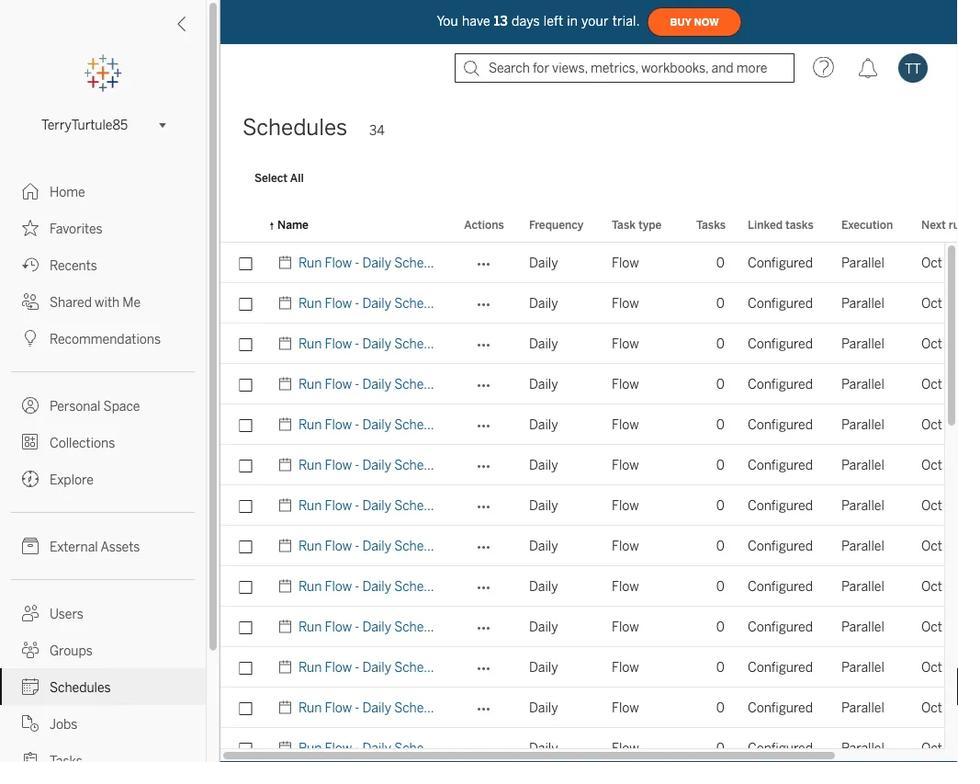 Task type: vqa. For each thing, say whether or not it's contained in the screenshot.
eighth row from the top of the ROW GROUP containing Daily's Oct
yes



Task type: locate. For each thing, give the bounding box(es) containing it.
2 parallel from the top
[[842, 296, 885, 311]]

2 flow from the top
[[612, 296, 639, 311]]

5 flow from the top
[[612, 417, 639, 432]]

next ru
[[922, 218, 959, 231]]

explore link
[[0, 461, 206, 497]]

13 configured from the top
[[748, 740, 813, 756]]

4 oct 18 from the top
[[922, 376, 959, 392]]

flow for third schedule icon from the bottom
[[612, 579, 639, 594]]

2 configured from the top
[[748, 296, 813, 311]]

tasks
[[786, 218, 814, 231]]

oct
[[922, 255, 943, 270], [922, 296, 943, 311], [922, 336, 943, 351], [922, 376, 943, 392], [922, 417, 943, 432], [922, 457, 943, 472], [922, 498, 943, 513], [922, 538, 943, 553], [922, 579, 943, 594], [922, 619, 943, 634], [922, 660, 943, 675], [922, 700, 943, 715], [922, 740, 943, 756]]

6 configured from the top
[[748, 457, 813, 472]]

users link
[[0, 595, 206, 631]]

users
[[50, 606, 84, 621]]

row
[[221, 243, 959, 283], [221, 283, 959, 324], [221, 324, 959, 364], [221, 364, 959, 404], [221, 404, 959, 445], [221, 445, 959, 485], [221, 485, 959, 526], [221, 526, 959, 566], [221, 566, 959, 607], [221, 607, 959, 647], [221, 647, 959, 688], [221, 688, 959, 728], [221, 728, 959, 762]]

19, for 3rd row from the bottom
[[946, 660, 959, 675]]

2 oct 18 from the top
[[922, 296, 959, 311]]

19,
[[946, 538, 959, 553], [946, 579, 959, 594], [946, 619, 959, 634], [946, 660, 959, 675], [946, 700, 959, 715], [946, 740, 959, 756]]

34
[[370, 123, 385, 138]]

oct 18 for 3rd schedule icon from the top of the row group containing daily
[[922, 336, 959, 351]]

schedules down groups
[[50, 680, 111, 695]]

tasks
[[697, 218, 726, 231]]

9 row from the top
[[221, 566, 959, 607]]

task type
[[612, 218, 662, 231]]

daily
[[529, 255, 558, 270], [529, 296, 558, 311], [529, 336, 558, 351], [529, 376, 558, 392], [529, 417, 558, 432], [529, 457, 558, 472], [529, 498, 558, 513], [529, 538, 558, 553], [529, 579, 558, 594], [529, 619, 558, 634], [529, 660, 558, 675], [529, 700, 558, 715], [529, 740, 558, 756]]

5 parallel from the top
[[842, 417, 885, 432]]

3 flow from the top
[[612, 336, 639, 351]]

parallel
[[842, 255, 885, 270], [842, 296, 885, 311], [842, 336, 885, 351], [842, 376, 885, 392], [842, 417, 885, 432], [842, 457, 885, 472], [842, 498, 885, 513], [842, 538, 885, 553], [842, 579, 885, 594], [842, 619, 885, 634], [842, 660, 885, 675], [842, 700, 885, 715], [842, 740, 885, 756]]

11 flow from the top
[[612, 660, 639, 675]]

external assets
[[50, 539, 140, 554]]

space
[[103, 398, 140, 414]]

6 18 from the top
[[946, 457, 959, 472]]

now
[[695, 16, 719, 28]]

row group containing daily
[[221, 243, 959, 762]]

5 oct 18 from the top
[[922, 417, 959, 432]]

all
[[290, 171, 304, 184]]

3 configured from the top
[[748, 336, 813, 351]]

1 vertical spatial schedules
[[50, 680, 111, 695]]

7 configured from the top
[[748, 498, 813, 513]]

flow for 4th schedule image
[[612, 538, 639, 553]]

10 configured from the top
[[748, 619, 813, 634]]

schedules up all
[[243, 114, 348, 141]]

2 19, from the top
[[946, 579, 959, 594]]

0 horizontal spatial schedules
[[50, 680, 111, 695]]

1 flow from the top
[[612, 255, 639, 270]]

flow for 4th schedule image from the bottom of the page
[[612, 457, 639, 472]]

3 0 from the top
[[717, 336, 725, 351]]

9 configured from the top
[[748, 579, 813, 594]]

configured for second schedule image from the bottom
[[748, 660, 813, 675]]

assets
[[101, 539, 140, 554]]

oct 18
[[922, 255, 959, 270], [922, 296, 959, 311], [922, 336, 959, 351], [922, 376, 959, 392], [922, 417, 959, 432], [922, 457, 959, 472], [922, 498, 959, 513]]

oct 19,
[[922, 538, 959, 553], [922, 579, 959, 594], [922, 619, 959, 634], [922, 660, 959, 675], [922, 700, 959, 715], [922, 740, 959, 756]]

name
[[278, 218, 309, 231]]

1 parallel from the top
[[842, 255, 885, 270]]

19, for tenth row from the top
[[946, 619, 959, 634]]

shared with me link
[[0, 283, 206, 320]]

19, for fifth row from the bottom
[[946, 579, 959, 594]]

recommendations link
[[0, 320, 206, 357]]

flow for 7th schedule icon from the top
[[612, 700, 639, 715]]

configured for 4th schedule image from the bottom of the page
[[748, 457, 813, 472]]

13
[[494, 14, 508, 29]]

flow
[[612, 255, 639, 270], [612, 296, 639, 311], [612, 336, 639, 351], [612, 376, 639, 392], [612, 417, 639, 432], [612, 457, 639, 472], [612, 498, 639, 513], [612, 538, 639, 553], [612, 579, 639, 594], [612, 619, 639, 634], [612, 660, 639, 675], [612, 700, 639, 715], [612, 740, 639, 756]]

schedules
[[243, 114, 348, 141], [50, 680, 111, 695]]

6 schedule image from the top
[[278, 607, 299, 647]]

terryturtule85 button
[[34, 114, 172, 136]]

9 daily from the top
[[529, 579, 558, 594]]

recents link
[[0, 246, 206, 283]]

6 oct 18 from the top
[[922, 457, 959, 472]]

3 18 from the top
[[946, 336, 959, 351]]

4 flow from the top
[[612, 376, 639, 392]]

13 row from the top
[[221, 728, 959, 762]]

12 configured from the top
[[748, 700, 813, 715]]

configured
[[748, 255, 813, 270], [748, 296, 813, 311], [748, 336, 813, 351], [748, 376, 813, 392], [748, 417, 813, 432], [748, 457, 813, 472], [748, 498, 813, 513], [748, 538, 813, 553], [748, 579, 813, 594], [748, 619, 813, 634], [748, 660, 813, 675], [748, 700, 813, 715], [748, 740, 813, 756]]

13 flow from the top
[[612, 740, 639, 756]]

schedule image
[[278, 364, 299, 404], [278, 404, 299, 445], [278, 445, 299, 485], [278, 526, 299, 566], [278, 647, 299, 688], [278, 728, 299, 762]]

schedules inside 'main navigation. press the up and down arrow keys to access links.' element
[[50, 680, 111, 695]]

12 daily from the top
[[529, 700, 558, 715]]

me
[[123, 295, 141, 310]]

1 19, from the top
[[946, 538, 959, 553]]

home link
[[0, 173, 206, 210]]

schedule image
[[278, 243, 299, 283], [278, 283, 299, 324], [278, 324, 299, 364], [278, 485, 299, 526], [278, 566, 299, 607], [278, 607, 299, 647], [278, 688, 299, 728]]

groups
[[50, 643, 93, 658]]

8 daily from the top
[[529, 538, 558, 553]]

6 19, from the top
[[946, 740, 959, 756]]

18
[[946, 255, 959, 270], [946, 296, 959, 311], [946, 336, 959, 351], [946, 376, 959, 392], [946, 417, 959, 432], [946, 457, 959, 472], [946, 498, 959, 513]]

5 0 from the top
[[717, 417, 725, 432]]

shared
[[50, 295, 92, 310]]

12 0 from the top
[[717, 700, 725, 715]]

13 oct from the top
[[922, 740, 943, 756]]

19, for 2nd row from the bottom
[[946, 700, 959, 715]]

grid
[[221, 208, 959, 762]]

task
[[612, 218, 636, 231]]

3 oct 19, from the top
[[922, 619, 959, 634]]

6 oct from the top
[[922, 457, 943, 472]]

configured for sixth schedule icon
[[748, 619, 813, 634]]

favorites
[[50, 221, 103, 236]]

next
[[922, 218, 947, 231]]

7 row from the top
[[221, 485, 959, 526]]

flow for seventh schedule icon from the bottom
[[612, 255, 639, 270]]

groups link
[[0, 631, 206, 668]]

2 oct from the top
[[922, 296, 943, 311]]

6 flow from the top
[[612, 457, 639, 472]]

with
[[95, 295, 120, 310]]

5 row from the top
[[221, 404, 959, 445]]

configured for 6th schedule image from the bottom of the page
[[748, 376, 813, 392]]

linked
[[748, 218, 783, 231]]

3 oct 18 from the top
[[922, 336, 959, 351]]

13 0 from the top
[[717, 740, 725, 756]]

7 oct 18 from the top
[[922, 498, 959, 513]]

flow for sixth schedule icon
[[612, 619, 639, 634]]

external assets link
[[0, 528, 206, 564]]

8 0 from the top
[[717, 538, 725, 553]]

7 0 from the top
[[717, 498, 725, 513]]

12 oct from the top
[[922, 700, 943, 715]]

4 oct from the top
[[922, 376, 943, 392]]

have
[[462, 14, 491, 29]]

schedules link
[[0, 668, 206, 705]]

configured for 4th schedule image
[[748, 538, 813, 553]]

1 horizontal spatial schedules
[[243, 114, 348, 141]]

7 flow from the top
[[612, 498, 639, 513]]

19, for 13th row
[[946, 740, 959, 756]]

collections link
[[0, 424, 206, 461]]

7 oct from the top
[[922, 498, 943, 513]]

1 oct 18 from the top
[[922, 255, 959, 270]]

shared with me
[[50, 295, 141, 310]]

8 configured from the top
[[748, 538, 813, 553]]

13 daily from the top
[[529, 740, 558, 756]]

8 oct from the top
[[922, 538, 943, 553]]

2 daily from the top
[[529, 296, 558, 311]]

4 19, from the top
[[946, 660, 959, 675]]

8 flow from the top
[[612, 538, 639, 553]]

your
[[582, 14, 609, 29]]

oct 18 for seventh schedule icon from the bottom
[[922, 255, 959, 270]]

ru
[[949, 218, 959, 231]]

3 schedule image from the top
[[278, 324, 299, 364]]

row group
[[221, 243, 959, 762]]

0
[[717, 255, 725, 270], [717, 296, 725, 311], [717, 336, 725, 351], [717, 376, 725, 392], [717, 417, 725, 432], [717, 457, 725, 472], [717, 498, 725, 513], [717, 538, 725, 553], [717, 579, 725, 594], [717, 619, 725, 634], [717, 660, 725, 675], [717, 700, 725, 715], [717, 740, 725, 756]]

12 flow from the top
[[612, 700, 639, 715]]

2 schedule image from the top
[[278, 283, 299, 324]]

11 row from the top
[[221, 647, 959, 688]]



Task type: describe. For each thing, give the bounding box(es) containing it.
3 daily from the top
[[529, 336, 558, 351]]

5 schedule image from the top
[[278, 647, 299, 688]]

configured for 7th schedule icon from the top
[[748, 700, 813, 715]]

9 oct from the top
[[922, 579, 943, 594]]

configured for 3rd schedule icon from the top of the row group containing daily
[[748, 336, 813, 351]]

select all
[[255, 171, 304, 184]]

main navigation. press the up and down arrow keys to access links. element
[[0, 173, 206, 762]]

6 row from the top
[[221, 445, 959, 485]]

grid containing daily
[[221, 208, 959, 762]]

oct 18 for 6th schedule image from the bottom of the page
[[922, 376, 959, 392]]

2 oct 19, from the top
[[922, 579, 959, 594]]

external
[[50, 539, 98, 554]]

favorites link
[[0, 210, 206, 246]]

5 daily from the top
[[529, 417, 558, 432]]

1 daily from the top
[[529, 255, 558, 270]]

6 parallel from the top
[[842, 457, 885, 472]]

11 0 from the top
[[717, 660, 725, 675]]

jobs
[[50, 717, 77, 732]]

you have 13 days left in your trial.
[[437, 14, 640, 29]]

flow for 6th schedule icon from the bottom
[[612, 296, 639, 311]]

1 schedule image from the top
[[278, 364, 299, 404]]

frequency
[[529, 218, 584, 231]]

9 0 from the top
[[717, 579, 725, 594]]

4 schedule image from the top
[[278, 485, 299, 526]]

flow for 2nd schedule image
[[612, 417, 639, 432]]

4 daily from the top
[[529, 376, 558, 392]]

4 schedule image from the top
[[278, 526, 299, 566]]

7 schedule image from the top
[[278, 688, 299, 728]]

navigation panel element
[[0, 55, 206, 762]]

10 oct from the top
[[922, 619, 943, 634]]

12 parallel from the top
[[842, 700, 885, 715]]

trial.
[[613, 14, 640, 29]]

configured for seventh schedule icon from the bottom
[[748, 255, 813, 270]]

4 parallel from the top
[[842, 376, 885, 392]]

1 row from the top
[[221, 243, 959, 283]]

10 daily from the top
[[529, 619, 558, 634]]

4 0 from the top
[[717, 376, 725, 392]]

11 daily from the top
[[529, 660, 558, 675]]

recommendations
[[50, 331, 161, 347]]

you
[[437, 14, 459, 29]]

3 schedule image from the top
[[278, 445, 299, 485]]

flow for 6th schedule image from the bottom of the page
[[612, 376, 639, 392]]

9 parallel from the top
[[842, 579, 885, 594]]

select all button
[[243, 166, 316, 188]]

buy now button
[[648, 7, 742, 37]]

left
[[544, 14, 564, 29]]

oct 18 for 6th schedule icon from the bottom
[[922, 296, 959, 311]]

recents
[[50, 258, 97, 273]]

oct 18 for fourth schedule icon from the bottom of the row group containing daily
[[922, 498, 959, 513]]

type
[[639, 218, 662, 231]]

13 parallel from the top
[[842, 740, 885, 756]]

flow for fourth schedule icon from the bottom of the row group containing daily
[[612, 498, 639, 513]]

configured for fourth schedule icon from the bottom of the row group containing daily
[[748, 498, 813, 513]]

10 parallel from the top
[[842, 619, 885, 634]]

personal
[[50, 398, 101, 414]]

flow for 1st schedule image from the bottom
[[612, 740, 639, 756]]

1 18 from the top
[[946, 255, 959, 270]]

actions
[[464, 218, 504, 231]]

Search for views, metrics, workbooks, and more text field
[[455, 53, 795, 83]]

4 oct 19, from the top
[[922, 660, 959, 675]]

7 daily from the top
[[529, 498, 558, 513]]

personal space link
[[0, 387, 206, 424]]

12 row from the top
[[221, 688, 959, 728]]

1 schedule image from the top
[[278, 243, 299, 283]]

11 parallel from the top
[[842, 660, 885, 675]]

6 schedule image from the top
[[278, 728, 299, 762]]

2 0 from the top
[[717, 296, 725, 311]]

2 18 from the top
[[946, 296, 959, 311]]

configured for 1st schedule image from the bottom
[[748, 740, 813, 756]]

5 schedule image from the top
[[278, 566, 299, 607]]

7 parallel from the top
[[842, 498, 885, 513]]

6 0 from the top
[[717, 457, 725, 472]]

execution
[[842, 218, 894, 231]]

6 daily from the top
[[529, 457, 558, 472]]

personal space
[[50, 398, 140, 414]]

4 18 from the top
[[946, 376, 959, 392]]

buy
[[671, 16, 692, 28]]

8 parallel from the top
[[842, 538, 885, 553]]

jobs link
[[0, 705, 206, 742]]

5 18 from the top
[[946, 417, 959, 432]]

10 row from the top
[[221, 607, 959, 647]]

7 18 from the top
[[946, 498, 959, 513]]

5 oct from the top
[[922, 417, 943, 432]]

oct 18 for 2nd schedule image
[[922, 417, 959, 432]]

4 row from the top
[[221, 364, 959, 404]]

0 vertical spatial schedules
[[243, 114, 348, 141]]

oct 18 for 4th schedule image from the bottom of the page
[[922, 457, 959, 472]]

5 oct 19, from the top
[[922, 700, 959, 715]]

2 schedule image from the top
[[278, 404, 299, 445]]

11 oct from the top
[[922, 660, 943, 675]]

terryturtule85
[[41, 117, 128, 133]]

3 oct from the top
[[922, 336, 943, 351]]

1 oct 19, from the top
[[922, 538, 959, 553]]

linked tasks
[[748, 218, 814, 231]]

6 oct 19, from the top
[[922, 740, 959, 756]]

days
[[512, 14, 540, 29]]

8 row from the top
[[221, 526, 959, 566]]

home
[[50, 184, 85, 199]]

flow for second schedule image from the bottom
[[612, 660, 639, 675]]

10 0 from the top
[[717, 619, 725, 634]]

1 oct from the top
[[922, 255, 943, 270]]

3 parallel from the top
[[842, 336, 885, 351]]

2 row from the top
[[221, 283, 959, 324]]

configured for third schedule icon from the bottom
[[748, 579, 813, 594]]

collections
[[50, 435, 115, 450]]

buy now
[[671, 16, 719, 28]]

configured for 2nd schedule image
[[748, 417, 813, 432]]

explore
[[50, 472, 94, 487]]

1 0 from the top
[[717, 255, 725, 270]]

in
[[567, 14, 578, 29]]

select
[[255, 171, 288, 184]]

configured for 6th schedule icon from the bottom
[[748, 296, 813, 311]]

flow for 3rd schedule icon from the top of the row group containing daily
[[612, 336, 639, 351]]

3 row from the top
[[221, 324, 959, 364]]

19, for 6th row from the bottom
[[946, 538, 959, 553]]



